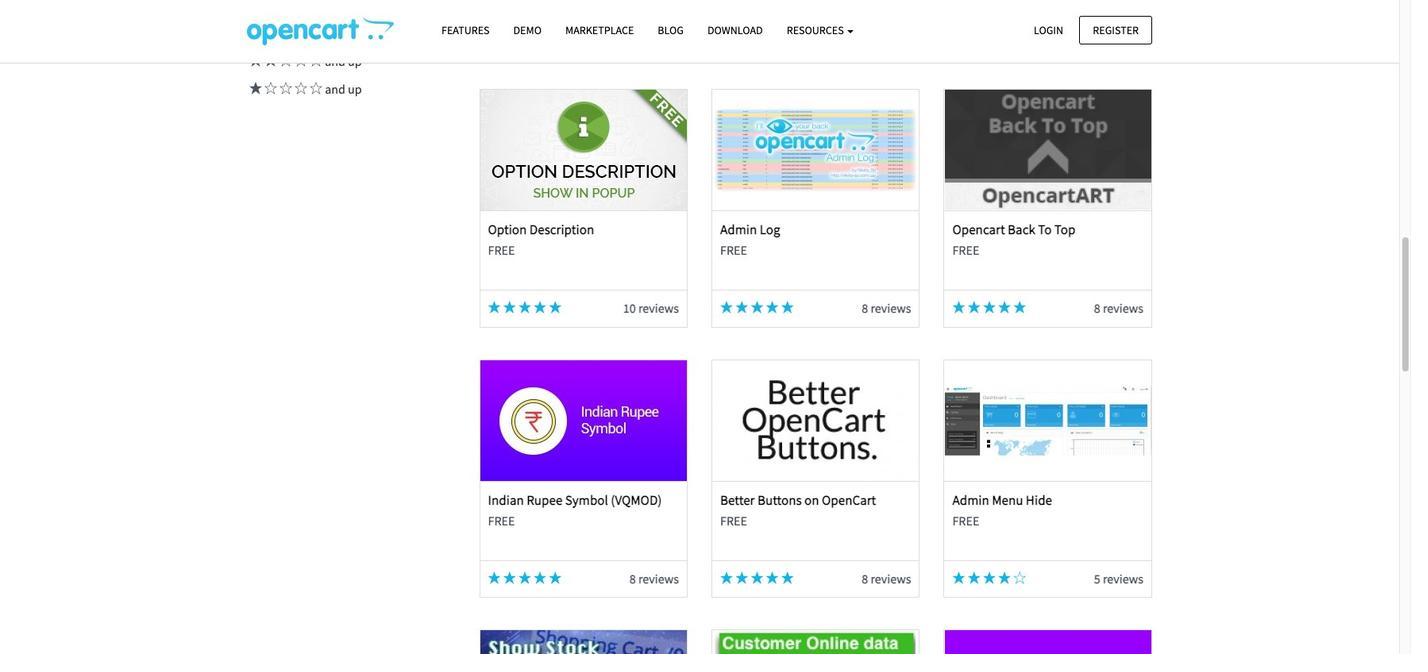 Task type: locate. For each thing, give the bounding box(es) containing it.
and
[[325, 26, 345, 42], [325, 54, 345, 69], [325, 81, 345, 97]]

14 reviews
[[1088, 29, 1143, 45], [855, 30, 911, 46]]

1 horizontal spatial 14
[[1088, 29, 1100, 45]]

menu
[[992, 491, 1023, 509]]

free down indian
[[488, 513, 515, 529]]

2 vertical spatial and up link
[[247, 81, 362, 97]]

0 vertical spatial and up
[[322, 26, 362, 42]]

up for 1st the 'and up' "link" from the bottom
[[348, 81, 362, 97]]

free down admin log link
[[720, 242, 747, 258]]

10 reviews
[[623, 300, 679, 316]]

on
[[804, 491, 819, 509]]

2 vertical spatial and
[[325, 81, 345, 97]]

8 for opencart back to top
[[1094, 300, 1100, 316]]

reviews for indian rupee symbol (vqmod)
[[638, 571, 679, 586]]

admin
[[720, 221, 757, 238], [952, 491, 989, 509]]

admin left log
[[720, 221, 757, 238]]

star light image
[[735, 30, 748, 43], [751, 30, 763, 43], [247, 54, 262, 67], [488, 301, 501, 314], [503, 301, 516, 314], [534, 301, 546, 314], [549, 301, 562, 314], [720, 301, 733, 314], [781, 301, 794, 314], [952, 301, 965, 314], [998, 301, 1011, 314], [1013, 301, 1026, 314], [518, 571, 531, 584], [720, 571, 733, 584], [781, 571, 794, 584], [998, 571, 1011, 584]]

1 vertical spatial admin
[[952, 491, 989, 509]]

0 horizontal spatial 14
[[855, 30, 868, 46]]

star light o image
[[292, 27, 307, 39], [277, 54, 292, 67], [307, 54, 322, 67], [262, 82, 277, 95], [292, 82, 307, 95], [307, 82, 322, 95], [1013, 571, 1026, 584]]

download link
[[696, 17, 775, 45]]

option description image
[[480, 90, 687, 210]]

2 vertical spatial up
[[348, 81, 362, 97]]

features
[[442, 23, 490, 37]]

0 vertical spatial up
[[348, 26, 362, 42]]

blog
[[658, 23, 684, 37]]

0 horizontal spatial admin
[[720, 221, 757, 238]]

free inside opencart back to top free
[[952, 242, 979, 258]]

1 vertical spatial star light o image
[[292, 54, 307, 67]]

opencart back to top link
[[952, 221, 1076, 238]]

admin log image
[[712, 90, 919, 210]]

indian rupee symbol (vqmod) image
[[480, 360, 687, 481]]

1 and from the top
[[325, 26, 345, 42]]

1 vertical spatial up
[[348, 54, 362, 69]]

star light image
[[247, 27, 262, 39], [262, 27, 277, 39], [277, 27, 292, 39], [503, 30, 516, 42], [518, 30, 531, 42], [534, 30, 546, 42], [720, 30, 733, 43], [781, 30, 794, 43], [262, 54, 277, 67], [247, 82, 262, 95], [518, 301, 531, 314], [735, 301, 748, 314], [751, 301, 763, 314], [766, 301, 779, 314], [968, 301, 980, 314], [983, 301, 996, 314], [488, 571, 501, 584], [503, 571, 516, 584], [534, 571, 546, 584], [549, 571, 562, 584], [735, 571, 748, 584], [751, 571, 763, 584], [766, 571, 779, 584], [952, 571, 965, 584], [968, 571, 980, 584], [983, 571, 996, 584]]

8 for admin log
[[862, 300, 868, 316]]

marketplace
[[565, 23, 634, 37]]

free down better
[[720, 513, 747, 529]]

opencart - marketplace image
[[247, 17, 394, 45]]

free down option
[[488, 242, 515, 258]]

option
[[488, 221, 527, 238]]

reviews for opencart back to top
[[1103, 300, 1143, 316]]

opencart
[[822, 491, 876, 509]]

8 reviews
[[862, 300, 911, 316], [1094, 300, 1143, 316], [630, 571, 679, 586], [862, 571, 911, 586]]

2 up from the top
[[348, 54, 362, 69]]

3 and up from the top
[[322, 81, 362, 97]]

14 right the login "link"
[[1088, 29, 1100, 45]]

reviews for option description
[[638, 300, 679, 316]]

and up link
[[247, 26, 362, 42], [247, 54, 362, 69], [247, 81, 362, 97]]

to
[[1038, 221, 1052, 238]]

and for second the 'and up' "link" from the bottom of the page
[[325, 54, 345, 69]]

opencart back to top free
[[952, 221, 1076, 258]]

better buttons on opencart image
[[712, 360, 919, 481]]

log
[[760, 221, 780, 238]]

opencart
[[952, 221, 1005, 238]]

1 vertical spatial and
[[325, 54, 345, 69]]

free
[[488, 242, 515, 258], [720, 242, 747, 258], [952, 242, 979, 258], [488, 513, 515, 529], [720, 513, 747, 529], [952, 513, 979, 529]]

free down opencart
[[952, 242, 979, 258]]

login
[[1034, 23, 1063, 37]]

description
[[529, 221, 594, 238]]

14 reviews right the login "link"
[[1088, 29, 1143, 45]]

0 vertical spatial admin
[[720, 221, 757, 238]]

8
[[862, 300, 868, 316], [1094, 300, 1100, 316], [630, 571, 636, 586], [862, 571, 868, 586]]

0 vertical spatial and up link
[[247, 26, 362, 42]]

0 horizontal spatial 14 reviews
[[855, 30, 911, 46]]

10
[[623, 300, 636, 316]]

free down admin menu hide 'link' at the bottom right of the page
[[952, 513, 979, 529]]

indian rupee symbol (vqmod) link
[[488, 491, 662, 509]]

1 vertical spatial and up
[[322, 54, 362, 69]]

symbol
[[565, 491, 608, 509]]

2 vertical spatial and up
[[322, 81, 362, 97]]

star light o image
[[307, 27, 322, 39], [292, 54, 307, 67], [277, 82, 292, 95]]

1 horizontal spatial admin
[[952, 491, 989, 509]]

free inside better buttons on opencart free
[[720, 513, 747, 529]]

reviews
[[638, 29, 679, 45], [1103, 29, 1143, 45], [871, 30, 911, 46], [638, 300, 679, 316], [871, 300, 911, 316], [1103, 300, 1143, 316], [638, 571, 679, 586], [871, 571, 911, 586], [1103, 571, 1143, 586]]

1 up from the top
[[348, 26, 362, 42]]

indian rupee symbol (vqmod) free
[[488, 491, 662, 529]]

admin left the "menu"
[[952, 491, 989, 509]]

0 vertical spatial and
[[325, 26, 345, 42]]

2 and from the top
[[325, 54, 345, 69]]

37
[[623, 29, 636, 45]]

admin menu hide image
[[945, 360, 1151, 481]]

admin inside admin log free
[[720, 221, 757, 238]]

mmos customer online data  (track country based .. image
[[712, 631, 919, 654]]

better buttons on opencart link
[[720, 491, 876, 509]]

3 and up link from the top
[[247, 81, 362, 97]]

and up
[[322, 26, 362, 42], [322, 54, 362, 69], [322, 81, 362, 97]]

and for 1st the 'and up' "link" from the bottom
[[325, 81, 345, 97]]

up
[[348, 26, 362, 42], [348, 54, 362, 69], [348, 81, 362, 97]]

3 and from the top
[[325, 81, 345, 97]]

reviews for better buttons on opencart
[[871, 571, 911, 586]]

14 reviews right resources
[[855, 30, 911, 46]]

marketplace link
[[553, 17, 646, 45]]

2 and up from the top
[[322, 54, 362, 69]]

14 right resources
[[855, 30, 868, 46]]

admin inside admin menu hide free
[[952, 491, 989, 509]]

resources
[[787, 23, 846, 37]]

opencart back to top image
[[945, 90, 1151, 210]]

better
[[720, 491, 755, 509]]

demo
[[513, 23, 542, 37]]

3 up from the top
[[348, 81, 362, 97]]

admin menu hide link
[[952, 491, 1052, 509]]

free inside admin menu hide free
[[952, 513, 979, 529]]

up for second the 'and up' "link" from the bottom of the page
[[348, 54, 362, 69]]

2 and up link from the top
[[247, 54, 362, 69]]

1 and up from the top
[[322, 26, 362, 42]]

14
[[1088, 29, 1100, 45], [855, 30, 868, 46]]

hide
[[1026, 491, 1052, 509]]

1 vertical spatial and up link
[[247, 54, 362, 69]]



Task type: vqa. For each thing, say whether or not it's contained in the screenshot.
The Comments
no



Task type: describe. For each thing, give the bounding box(es) containing it.
2 vertical spatial star light o image
[[277, 82, 292, 95]]

1 horizontal spatial 14 reviews
[[1088, 29, 1143, 45]]

8 for indian rupee symbol (vqmod)
[[630, 571, 636, 586]]

option description free
[[488, 221, 594, 258]]

and for 1st the 'and up' "link" from the top
[[325, 26, 345, 42]]

8 reviews for indian rupee symbol (vqmod)
[[630, 571, 679, 586]]

[free]show stock availability in shopping cart image
[[480, 631, 687, 654]]

5
[[1094, 571, 1100, 586]]

8 for better buttons on opencart
[[862, 571, 868, 586]]

37 reviews
[[623, 29, 679, 45]]

features link
[[430, 17, 501, 45]]

login link
[[1020, 15, 1077, 44]]

demo link
[[501, 17, 553, 45]]

and up for 1st the 'and up' "link" from the bottom
[[322, 81, 362, 97]]

register link
[[1079, 15, 1152, 44]]

product and category data to excel/csv (vqmod) f.. image
[[945, 631, 1151, 654]]

0 vertical spatial star light o image
[[307, 27, 322, 39]]

top
[[1054, 221, 1076, 238]]

better buttons on opencart free
[[720, 491, 876, 529]]

admin log link
[[720, 221, 780, 238]]

rupee
[[527, 491, 563, 509]]

free inside admin log free
[[720, 242, 747, 258]]

(vqmod)
[[611, 491, 662, 509]]

and up for 1st the 'and up' "link" from the top
[[322, 26, 362, 42]]

buttons
[[757, 491, 802, 509]]

admin for admin log
[[720, 221, 757, 238]]

indian
[[488, 491, 524, 509]]

admin menu hide free
[[952, 491, 1052, 529]]

free inside indian rupee symbol (vqmod) free
[[488, 513, 515, 529]]

register
[[1093, 23, 1139, 37]]

download
[[707, 23, 763, 37]]

admin for admin menu hide
[[952, 491, 989, 509]]

5 reviews
[[1094, 571, 1143, 586]]

admin log free
[[720, 221, 780, 258]]

reviews for admin log
[[871, 300, 911, 316]]

blog link
[[646, 17, 696, 45]]

up for 1st the 'and up' "link" from the top
[[348, 26, 362, 42]]

8 reviews for opencart back to top
[[1094, 300, 1143, 316]]

8 reviews for admin log
[[862, 300, 911, 316]]

resources link
[[775, 17, 866, 45]]

and up for second the 'and up' "link" from the bottom of the page
[[322, 54, 362, 69]]

free inside the option description free
[[488, 242, 515, 258]]

1 and up link from the top
[[247, 26, 362, 42]]

8 reviews for better buttons on opencart
[[862, 571, 911, 586]]

option description link
[[488, 221, 594, 238]]

reviews for admin menu hide
[[1103, 571, 1143, 586]]

back
[[1008, 221, 1035, 238]]



